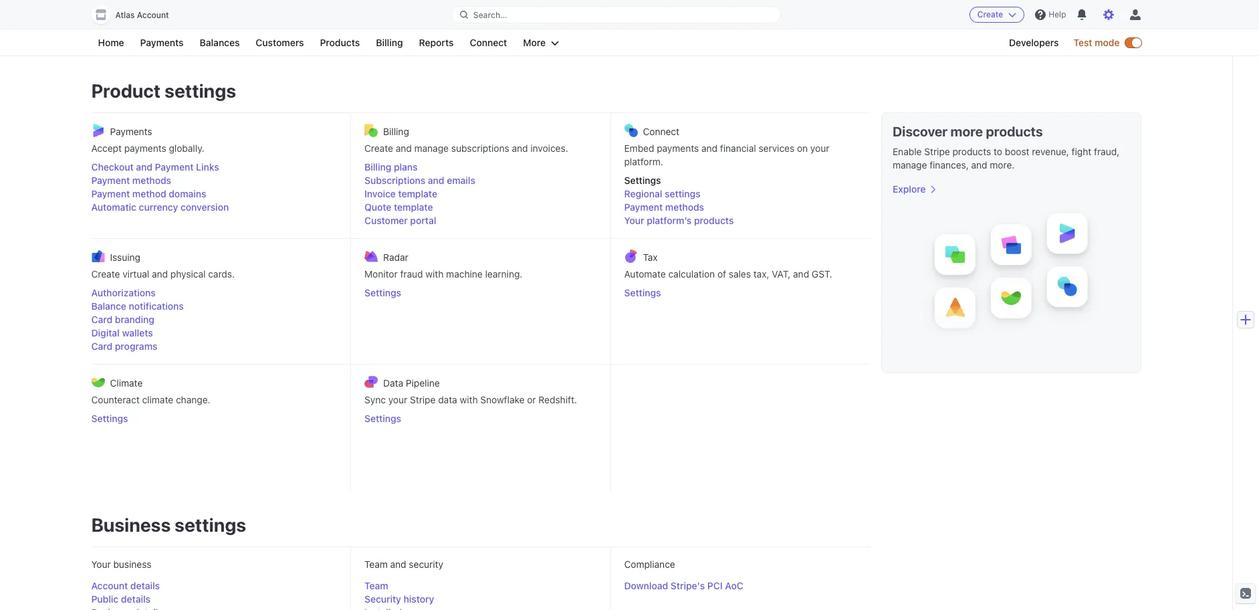 Task type: locate. For each thing, give the bounding box(es) containing it.
embed payments and financial services on your platform.
[[624, 142, 830, 167]]

create up authorizations
[[91, 268, 120, 280]]

products down regional settings link
[[694, 215, 734, 226]]

0 horizontal spatial your
[[91, 559, 111, 570]]

payments
[[140, 37, 184, 48], [110, 125, 152, 137]]

2 vertical spatial create
[[91, 268, 120, 280]]

0 vertical spatial with
[[426, 268, 444, 280]]

1 horizontal spatial your
[[624, 215, 645, 226]]

wallets
[[122, 327, 153, 338]]

emails
[[447, 175, 475, 186]]

settings link for tax,
[[624, 286, 857, 300]]

settings down monitor
[[365, 287, 401, 298]]

payment methods link down embed payments and financial services on your platform.
[[624, 201, 857, 214]]

methods up platform's at the top right of the page
[[665, 201, 704, 213]]

2 card from the top
[[91, 340, 112, 352]]

billing up subscriptions
[[365, 161, 391, 173]]

create up subscriptions
[[365, 142, 393, 154]]

boost
[[1005, 146, 1030, 157]]

1 horizontal spatial your
[[811, 142, 830, 154]]

quote template link
[[365, 201, 597, 214]]

0 vertical spatial connect
[[470, 37, 507, 48]]

history
[[404, 593, 434, 605]]

billing inside billing plans subscriptions and emails invoice template quote template customer portal
[[365, 161, 391, 173]]

pipeline
[[406, 377, 440, 388]]

product
[[91, 80, 161, 102]]

0 vertical spatial your
[[624, 215, 645, 226]]

2 vertical spatial products
[[694, 215, 734, 226]]

discover more products enable stripe products to boost revenue, fight fraud, manage finances, and more.
[[893, 124, 1120, 171]]

business
[[113, 559, 152, 570]]

1 vertical spatial your
[[388, 394, 407, 405]]

account right atlas
[[137, 10, 169, 20]]

1 vertical spatial template
[[394, 201, 433, 213]]

connect inside "link"
[[470, 37, 507, 48]]

climate
[[110, 377, 143, 388]]

create inside button
[[978, 9, 1004, 19]]

your platform's products link
[[624, 214, 857, 227]]

tax,
[[754, 268, 770, 280]]

payment up automatic
[[91, 188, 130, 199]]

1 horizontal spatial manage
[[893, 159, 927, 171]]

team up security
[[365, 580, 388, 591]]

public
[[91, 593, 119, 605]]

automatic
[[91, 201, 136, 213]]

stripe down pipeline
[[410, 394, 436, 405]]

and left security
[[390, 559, 406, 570]]

0 vertical spatial stripe
[[925, 146, 950, 157]]

payment methods link down the links
[[91, 174, 337, 187]]

team inside team security history
[[365, 580, 388, 591]]

billing up plans
[[383, 125, 409, 137]]

1 team from the top
[[365, 559, 388, 570]]

stripe up finances,
[[925, 146, 950, 157]]

billing left reports
[[376, 37, 403, 48]]

0 horizontal spatial with
[[426, 268, 444, 280]]

your
[[811, 142, 830, 154], [388, 394, 407, 405]]

products link
[[313, 35, 367, 51]]

0 horizontal spatial account
[[91, 580, 128, 591]]

and inside embed payments and financial services on your platform.
[[702, 142, 718, 154]]

settings link
[[624, 174, 857, 187], [365, 286, 597, 300], [624, 286, 857, 300], [91, 412, 337, 425], [365, 412, 597, 425]]

1 vertical spatial with
[[460, 394, 478, 405]]

balance notifications link
[[91, 300, 337, 313]]

create and manage subscriptions and invoices.
[[365, 142, 568, 154]]

billing
[[376, 37, 403, 48], [383, 125, 409, 137], [365, 161, 391, 173]]

your down regional
[[624, 215, 645, 226]]

more button
[[517, 35, 566, 51]]

and
[[396, 142, 412, 154], [512, 142, 528, 154], [702, 142, 718, 154], [972, 159, 988, 171], [136, 161, 153, 173], [428, 175, 445, 186], [152, 268, 168, 280], [793, 268, 809, 280], [390, 559, 406, 570]]

1 horizontal spatial account
[[137, 10, 169, 20]]

developers
[[1009, 37, 1059, 48]]

security
[[365, 593, 401, 605]]

create for create virtual and physical cards.
[[91, 268, 120, 280]]

products up boost
[[986, 124, 1043, 139]]

1 vertical spatial methods
[[665, 201, 704, 213]]

billing plans link
[[365, 161, 597, 174]]

1 horizontal spatial create
[[365, 142, 393, 154]]

reports
[[419, 37, 454, 48]]

stripe inside discover more products enable stripe products to boost revenue, fight fraud, manage finances, and more.
[[925, 146, 950, 157]]

1 vertical spatial account
[[91, 580, 128, 591]]

card
[[91, 314, 112, 325], [91, 340, 112, 352]]

data pipeline
[[383, 377, 440, 388]]

download stripe's pci aoc
[[624, 580, 744, 591]]

settings link for with
[[365, 412, 597, 425]]

and left "more."
[[972, 159, 988, 171]]

or
[[527, 394, 536, 405]]

1 horizontal spatial stripe
[[925, 146, 950, 157]]

help button
[[1030, 4, 1072, 25]]

1 vertical spatial manage
[[893, 159, 927, 171]]

connect up embed
[[643, 125, 680, 137]]

0 horizontal spatial your
[[388, 394, 407, 405]]

customers link
[[249, 35, 311, 51]]

mode
[[1095, 37, 1120, 48]]

0 vertical spatial team
[[365, 559, 388, 570]]

your inside embed payments and financial services on your platform.
[[811, 142, 830, 154]]

1 horizontal spatial payment methods link
[[624, 201, 857, 214]]

balance
[[91, 300, 126, 312]]

your down the data at the bottom of the page
[[388, 394, 407, 405]]

your right the on
[[811, 142, 830, 154]]

learning.
[[485, 268, 523, 280]]

2 team from the top
[[365, 580, 388, 591]]

settings link for learning.
[[365, 286, 597, 300]]

invoice
[[365, 188, 396, 199]]

1 horizontal spatial methods
[[665, 201, 704, 213]]

connect link
[[463, 35, 514, 51]]

and right virtual
[[152, 268, 168, 280]]

with right data
[[460, 394, 478, 405]]

payment methods link
[[91, 174, 337, 187], [624, 201, 857, 214]]

connect
[[470, 37, 507, 48], [643, 125, 680, 137]]

and left financial
[[702, 142, 718, 154]]

1 payments from the left
[[124, 142, 166, 154]]

payments up accept payments globally.
[[110, 125, 152, 137]]

subscriptions and emails link
[[365, 174, 597, 187]]

0 horizontal spatial connect
[[470, 37, 507, 48]]

manage down enable
[[893, 159, 927, 171]]

settings link down change.
[[91, 412, 337, 425]]

more.
[[990, 159, 1015, 171]]

2 vertical spatial billing
[[365, 161, 391, 173]]

products
[[986, 124, 1043, 139], [953, 146, 991, 157], [694, 215, 734, 226]]

gst.
[[812, 268, 832, 280]]

method
[[132, 188, 166, 199]]

0 vertical spatial products
[[986, 124, 1043, 139]]

and down accept payments globally.
[[136, 161, 153, 173]]

with
[[426, 268, 444, 280], [460, 394, 478, 405]]

template up portal
[[394, 201, 433, 213]]

0 horizontal spatial create
[[91, 268, 120, 280]]

payments up checkout
[[124, 142, 166, 154]]

0 vertical spatial manage
[[414, 142, 449, 154]]

reports link
[[412, 35, 460, 51]]

create for create and manage subscriptions and invoices.
[[365, 142, 393, 154]]

and left emails
[[428, 175, 445, 186]]

1 vertical spatial connect
[[643, 125, 680, 137]]

products
[[320, 37, 360, 48]]

account up public
[[91, 580, 128, 591]]

details down business
[[130, 580, 160, 591]]

settings link down machine
[[365, 286, 597, 300]]

0 vertical spatial payment methods link
[[91, 174, 337, 187]]

your
[[624, 215, 645, 226], [91, 559, 111, 570]]

change.
[[176, 394, 210, 405]]

methods up method
[[132, 175, 171, 186]]

2 payments from the left
[[657, 142, 699, 154]]

0 horizontal spatial payments
[[124, 142, 166, 154]]

payment
[[155, 161, 194, 173], [91, 175, 130, 186], [91, 188, 130, 199], [624, 201, 663, 213]]

links
[[196, 161, 219, 173]]

products down more
[[953, 146, 991, 157]]

account
[[137, 10, 169, 20], [91, 580, 128, 591]]

payments
[[124, 142, 166, 154], [657, 142, 699, 154]]

account inside button
[[137, 10, 169, 20]]

0 horizontal spatial methods
[[132, 175, 171, 186]]

tax
[[643, 251, 658, 263]]

payment method domains link
[[91, 187, 337, 201]]

1 vertical spatial team
[[365, 580, 388, 591]]

fight
[[1072, 146, 1092, 157]]

settings down automate
[[624, 287, 661, 298]]

billing plans subscriptions and emails invoice template quote template customer portal
[[365, 161, 475, 226]]

1 vertical spatial payments
[[110, 125, 152, 137]]

0 vertical spatial account
[[137, 10, 169, 20]]

template down subscriptions
[[398, 188, 437, 199]]

payments down atlas account
[[140, 37, 184, 48]]

compliance
[[624, 559, 675, 570]]

and inside checkout and payment links payment methods payment method domains automatic currency conversion
[[136, 161, 153, 173]]

settings down sync
[[365, 413, 401, 424]]

physical
[[170, 268, 206, 280]]

sales
[[729, 268, 751, 280]]

settings up regional
[[624, 175, 661, 186]]

explore button
[[893, 183, 937, 196]]

atlas
[[115, 10, 135, 20]]

team for team and security
[[365, 559, 388, 570]]

card down digital
[[91, 340, 112, 352]]

details down account details link
[[121, 593, 151, 605]]

0 vertical spatial create
[[978, 9, 1004, 19]]

1 vertical spatial billing
[[383, 125, 409, 137]]

accept
[[91, 142, 122, 154]]

sync
[[365, 394, 386, 405]]

manage up plans
[[414, 142, 449, 154]]

product settings
[[91, 80, 236, 102]]

0 vertical spatial template
[[398, 188, 437, 199]]

payments inside embed payments and financial services on your platform.
[[657, 142, 699, 154]]

0 vertical spatial settings
[[165, 80, 236, 102]]

team up team link
[[365, 559, 388, 570]]

create
[[978, 9, 1004, 19], [365, 142, 393, 154], [91, 268, 120, 280]]

0 vertical spatial billing
[[376, 37, 403, 48]]

0 vertical spatial card
[[91, 314, 112, 325]]

with right fraud
[[426, 268, 444, 280]]

2 horizontal spatial create
[[978, 9, 1004, 19]]

payments up platform.
[[657, 142, 699, 154]]

financial
[[720, 142, 756, 154]]

download
[[624, 580, 668, 591]]

create for create
[[978, 9, 1004, 19]]

0 vertical spatial your
[[811, 142, 830, 154]]

1 vertical spatial payment methods link
[[624, 201, 857, 214]]

card up digital
[[91, 314, 112, 325]]

1 vertical spatial create
[[365, 142, 393, 154]]

1 horizontal spatial payments
[[657, 142, 699, 154]]

payments for connect
[[657, 142, 699, 154]]

1 vertical spatial stripe
[[410, 394, 436, 405]]

create up developers 'link'
[[978, 9, 1004, 19]]

and inside discover more products enable stripe products to boost revenue, fight fraud, manage finances, and more.
[[972, 159, 988, 171]]

settings inside the settings regional settings payment methods your platform's products
[[665, 188, 701, 199]]

connect down search…
[[470, 37, 507, 48]]

and left invoices.
[[512, 142, 528, 154]]

snowflake
[[480, 394, 525, 405]]

customer portal link
[[365, 214, 597, 227]]

and right 'vat,'
[[793, 268, 809, 280]]

2 vertical spatial settings
[[175, 514, 246, 536]]

globally.
[[169, 142, 204, 154]]

1 vertical spatial details
[[121, 593, 151, 605]]

payment down regional
[[624, 201, 663, 213]]

your left business
[[91, 559, 111, 570]]

atlas account button
[[91, 5, 182, 24]]

to
[[994, 146, 1003, 157]]

settings link down "sync your stripe data with snowflake or redshift."
[[365, 412, 597, 425]]

payments link
[[133, 35, 190, 51]]

template
[[398, 188, 437, 199], [394, 201, 433, 213]]

0 vertical spatial methods
[[132, 175, 171, 186]]

public details link
[[91, 593, 151, 606]]

virtual
[[123, 268, 149, 280]]

1 vertical spatial card
[[91, 340, 112, 352]]

settings link down sales
[[624, 286, 857, 300]]

1 vertical spatial settings
[[665, 188, 701, 199]]

settings
[[165, 80, 236, 102], [665, 188, 701, 199], [175, 514, 246, 536]]

issuing
[[110, 251, 140, 263]]

atlas account
[[115, 10, 169, 20]]



Task type: vqa. For each thing, say whether or not it's contained in the screenshot.
Explore at right top
yes



Task type: describe. For each thing, give the bounding box(es) containing it.
products inside the settings regional settings payment methods your platform's products
[[694, 215, 734, 226]]

settings for tax,
[[624, 287, 661, 298]]

and up plans
[[396, 142, 412, 154]]

payment down globally.
[[155, 161, 194, 173]]

platform.
[[624, 156, 663, 167]]

embed
[[624, 142, 654, 154]]

checkout and payment links payment methods payment method domains automatic currency conversion
[[91, 161, 229, 213]]

subscriptions
[[365, 175, 426, 186]]

balances
[[200, 37, 240, 48]]

conversion
[[181, 201, 229, 213]]

settings for business settings
[[175, 514, 246, 536]]

your inside the settings regional settings payment methods your platform's products
[[624, 215, 645, 226]]

radar
[[383, 251, 409, 263]]

data
[[438, 394, 457, 405]]

monitor fraud with machine learning.
[[365, 268, 523, 280]]

settings down counteract at left bottom
[[91, 413, 128, 424]]

cards.
[[208, 268, 235, 280]]

explore
[[893, 183, 926, 195]]

1 card from the top
[[91, 314, 112, 325]]

and inside billing plans subscriptions and emails invoice template quote template customer portal
[[428, 175, 445, 186]]

home
[[98, 37, 124, 48]]

payments for payments
[[124, 142, 166, 154]]

methods inside checkout and payment links payment methods payment method domains automatic currency conversion
[[132, 175, 171, 186]]

data
[[383, 377, 403, 388]]

1 horizontal spatial with
[[460, 394, 478, 405]]

0 vertical spatial details
[[130, 580, 160, 591]]

portal
[[410, 215, 436, 226]]

settings regional settings payment methods your platform's products
[[624, 175, 734, 226]]

more
[[523, 37, 546, 48]]

billing link
[[369, 35, 410, 51]]

home link
[[91, 35, 131, 51]]

automate
[[624, 268, 666, 280]]

team link
[[365, 579, 388, 593]]

1 horizontal spatial connect
[[643, 125, 680, 137]]

more
[[951, 124, 983, 139]]

regional settings link
[[624, 187, 857, 201]]

your business
[[91, 559, 152, 570]]

team for team security history
[[365, 580, 388, 591]]

account details public details
[[91, 580, 160, 605]]

1 vertical spatial products
[[953, 146, 991, 157]]

0 horizontal spatial manage
[[414, 142, 449, 154]]

branding
[[115, 314, 154, 325]]

calculation
[[669, 268, 715, 280]]

digital wallets link
[[91, 326, 337, 340]]

counteract
[[91, 394, 140, 405]]

automatic currency conversion link
[[91, 201, 337, 214]]

card programs link
[[91, 340, 337, 353]]

customer
[[365, 215, 408, 226]]

developers link
[[1003, 35, 1066, 51]]

Search… search field
[[452, 6, 781, 23]]

finances,
[[930, 159, 969, 171]]

0 horizontal spatial stripe
[[410, 394, 436, 405]]

discover more products section
[[882, 112, 1141, 373]]

vat,
[[772, 268, 791, 280]]

customers
[[256, 37, 304, 48]]

stripe's
[[671, 580, 705, 591]]

invoices.
[[531, 142, 568, 154]]

machine
[[446, 268, 483, 280]]

account details link
[[91, 579, 160, 593]]

methods inside the settings regional settings payment methods your platform's products
[[665, 201, 704, 213]]

business settings
[[91, 514, 246, 536]]

team and security
[[365, 559, 443, 570]]

services
[[759, 142, 795, 154]]

digital
[[91, 327, 120, 338]]

platform's
[[647, 215, 692, 226]]

team security history
[[365, 580, 434, 605]]

test
[[1074, 37, 1093, 48]]

payment inside the settings regional settings payment methods your platform's products
[[624, 201, 663, 213]]

settings link down embed payments and financial services on your platform.
[[624, 174, 857, 187]]

notifications image
[[1077, 9, 1088, 20]]

1 vertical spatial your
[[91, 559, 111, 570]]

business
[[91, 514, 171, 536]]

regional
[[624, 188, 662, 199]]

monitor
[[365, 268, 398, 280]]

settings for with
[[365, 413, 401, 424]]

security history link
[[365, 593, 434, 606]]

authorizations link
[[91, 286, 337, 300]]

account inside account details public details
[[91, 580, 128, 591]]

fraud,
[[1094, 146, 1120, 157]]

0 vertical spatial payments
[[140, 37, 184, 48]]

checkout and payment links link
[[91, 161, 337, 174]]

climate
[[142, 394, 173, 405]]

create virtual and physical cards.
[[91, 268, 235, 280]]

billing inside "link"
[[376, 37, 403, 48]]

invoice template link
[[365, 187, 597, 201]]

fraud
[[400, 268, 423, 280]]

currency
[[139, 201, 178, 213]]

redshift.
[[539, 394, 577, 405]]

quote
[[365, 201, 392, 213]]

balances link
[[193, 35, 246, 51]]

card branding link
[[91, 313, 337, 326]]

security
[[409, 559, 443, 570]]

download stripe's pci aoc link
[[624, 579, 744, 593]]

settings for product settings
[[165, 80, 236, 102]]

settings for learning.
[[365, 287, 401, 298]]

help
[[1049, 9, 1067, 19]]

manage inside discover more products enable stripe products to boost revenue, fight fraud, manage finances, and more.
[[893, 159, 927, 171]]

payment down checkout
[[91, 175, 130, 186]]

Search… text field
[[452, 6, 781, 23]]

0 horizontal spatial payment methods link
[[91, 174, 337, 187]]

settings inside the settings regional settings payment methods your platform's products
[[624, 175, 661, 186]]

test mode
[[1074, 37, 1120, 48]]



